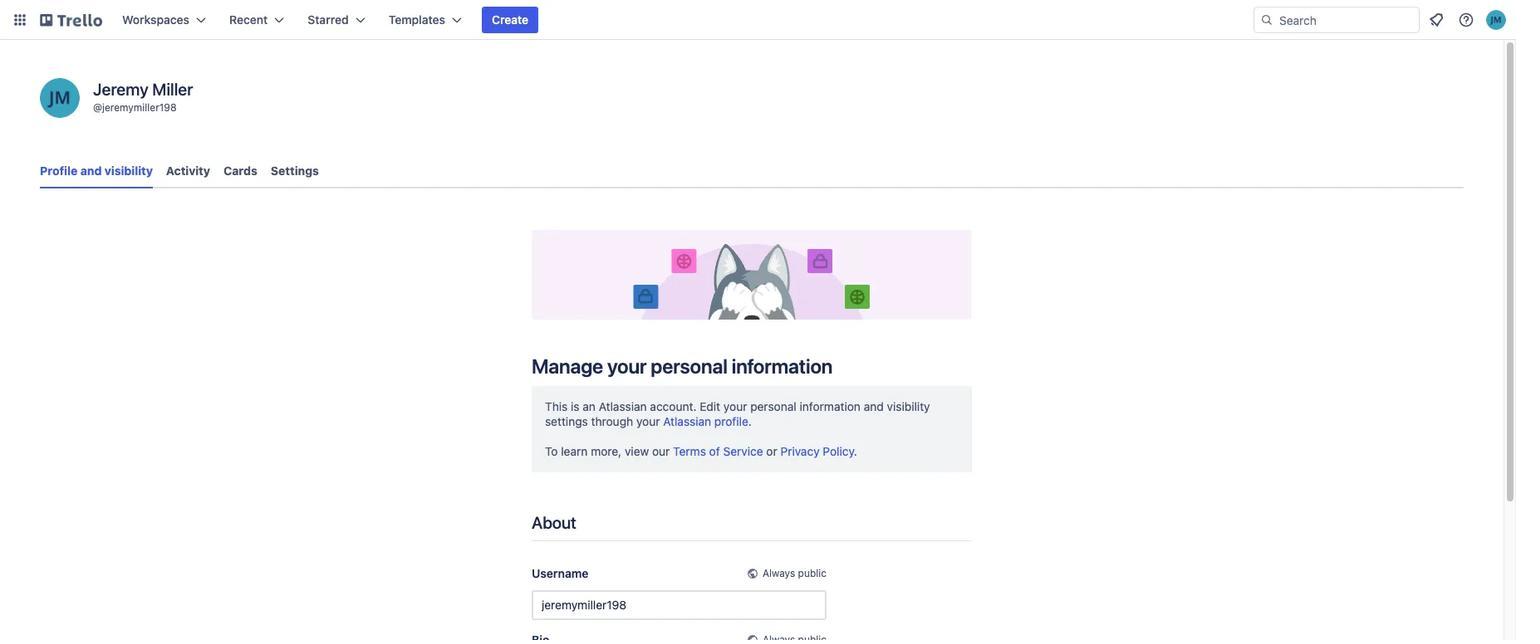Task type: vqa. For each thing, say whether or not it's contained in the screenshot.
Create
yes



Task type: describe. For each thing, give the bounding box(es) containing it.
jeremy
[[93, 80, 148, 99]]

or
[[766, 444, 778, 458]]

this is an atlassian account. edit your personal information and visibility settings through your
[[545, 399, 930, 429]]

profile and visibility link
[[40, 156, 153, 189]]

manage your personal information
[[532, 355, 833, 378]]

is
[[571, 399, 580, 414]]

privacy policy link
[[781, 444, 854, 458]]

Search field
[[1274, 7, 1419, 32]]

@
[[93, 101, 102, 114]]

templates
[[389, 12, 445, 27]]

templates button
[[379, 7, 472, 33]]

2 vertical spatial your
[[636, 414, 660, 429]]

settings
[[545, 414, 588, 429]]

atlassian inside this is an atlassian account. edit your personal information and visibility settings through your
[[599, 399, 647, 414]]

visibility inside profile and visibility link
[[105, 164, 153, 178]]

account.
[[650, 399, 697, 414]]

recent
[[229, 12, 268, 27]]

workspaces
[[122, 12, 189, 27]]

settings
[[271, 164, 319, 178]]

activity link
[[166, 156, 210, 186]]

an
[[583, 399, 596, 414]]

atlassian profile link
[[663, 414, 749, 429]]

0 vertical spatial information
[[732, 355, 833, 378]]

learn
[[561, 444, 588, 458]]

Username text field
[[532, 591, 827, 621]]

open information menu image
[[1458, 12, 1475, 28]]

our
[[652, 444, 670, 458]]

. inside . to learn more, view our
[[749, 414, 752, 429]]

always
[[763, 567, 795, 580]]

profile
[[40, 164, 77, 178]]

personal inside this is an atlassian account. edit your personal information and visibility settings through your
[[750, 399, 797, 414]]

jeremy miller (jeremymiller198) image
[[1487, 10, 1506, 30]]

activity
[[166, 164, 210, 178]]

manage
[[532, 355, 603, 378]]

through
[[591, 414, 633, 429]]

back to home image
[[40, 7, 102, 33]]

1 vertical spatial .
[[854, 444, 857, 458]]

0 horizontal spatial and
[[80, 164, 102, 178]]

terms of service link
[[673, 444, 763, 458]]

edit
[[700, 399, 721, 414]]



Task type: locate. For each thing, give the bounding box(es) containing it.
. up service
[[749, 414, 752, 429]]

jeremymiller198
[[102, 101, 177, 114]]

view
[[625, 444, 649, 458]]

. to learn more, view our
[[545, 414, 752, 458]]

0 vertical spatial .
[[749, 414, 752, 429]]

1 horizontal spatial and
[[864, 399, 884, 414]]

personal up account.
[[651, 355, 728, 378]]

1 vertical spatial and
[[864, 399, 884, 414]]

personal up "or"
[[750, 399, 797, 414]]

1 horizontal spatial visibility
[[887, 399, 930, 414]]

your down account.
[[636, 414, 660, 429]]

information up this is an atlassian account. edit your personal information and visibility settings through your
[[732, 355, 833, 378]]

0 vertical spatial and
[[80, 164, 102, 178]]

starred
[[308, 12, 349, 27]]

information
[[732, 355, 833, 378], [800, 399, 861, 414]]

1 vertical spatial visibility
[[887, 399, 930, 414]]

0 horizontal spatial personal
[[651, 355, 728, 378]]

0 notifications image
[[1427, 10, 1447, 30]]

0 vertical spatial visibility
[[105, 164, 153, 178]]

jeremy miller (jeremymiller198) image
[[40, 78, 80, 118]]

miller
[[152, 80, 193, 99]]

recent button
[[219, 7, 294, 33]]

0 vertical spatial your
[[607, 355, 647, 378]]

about
[[532, 513, 577, 532]]

1 vertical spatial information
[[800, 399, 861, 414]]

information inside this is an atlassian account. edit your personal information and visibility settings through your
[[800, 399, 861, 414]]

atlassian down account.
[[663, 414, 711, 429]]

search image
[[1261, 13, 1274, 27]]

cards link
[[224, 156, 257, 186]]

.
[[749, 414, 752, 429], [854, 444, 857, 458]]

more,
[[591, 444, 622, 458]]

service
[[723, 444, 763, 458]]

create button
[[482, 7, 539, 33]]

jeremy miller @ jeremymiller198
[[93, 80, 193, 114]]

0 vertical spatial atlassian
[[599, 399, 647, 414]]

1 horizontal spatial atlassian
[[663, 414, 711, 429]]

. right privacy
[[854, 444, 857, 458]]

1 horizontal spatial .
[[854, 444, 857, 458]]

1 vertical spatial your
[[724, 399, 747, 414]]

starred button
[[298, 7, 375, 33]]

terms of service or privacy policy .
[[673, 444, 857, 458]]

profile
[[715, 414, 749, 429]]

policy
[[823, 444, 854, 458]]

0 horizontal spatial .
[[749, 414, 752, 429]]

username
[[532, 567, 589, 581]]

visibility inside this is an atlassian account. edit your personal information and visibility settings through your
[[887, 399, 930, 414]]

0 vertical spatial personal
[[651, 355, 728, 378]]

settings link
[[271, 156, 319, 186]]

atlassian up "through"
[[599, 399, 647, 414]]

always public
[[763, 567, 827, 580]]

0 horizontal spatial atlassian
[[599, 399, 647, 414]]

atlassian
[[599, 399, 647, 414], [663, 414, 711, 429]]

information up policy
[[800, 399, 861, 414]]

your up "through"
[[607, 355, 647, 378]]

switch to… image
[[12, 12, 28, 28]]

0 horizontal spatial visibility
[[105, 164, 153, 178]]

atlassian profile
[[663, 414, 749, 429]]

primary element
[[0, 0, 1516, 40]]

create
[[492, 12, 529, 27]]

your
[[607, 355, 647, 378], [724, 399, 747, 414], [636, 414, 660, 429]]

workspaces button
[[112, 7, 216, 33]]

and inside this is an atlassian account. edit your personal information and visibility settings through your
[[864, 399, 884, 414]]

of
[[709, 444, 720, 458]]

terms
[[673, 444, 706, 458]]

cards
[[224, 164, 257, 178]]

personal
[[651, 355, 728, 378], [750, 399, 797, 414]]

1 horizontal spatial personal
[[750, 399, 797, 414]]

visibility
[[105, 164, 153, 178], [887, 399, 930, 414]]

profile and visibility
[[40, 164, 153, 178]]

to
[[545, 444, 558, 458]]

and
[[80, 164, 102, 178], [864, 399, 884, 414]]

your up profile
[[724, 399, 747, 414]]

public
[[798, 567, 827, 580]]

this
[[545, 399, 568, 414]]

privacy
[[781, 444, 820, 458]]

1 vertical spatial personal
[[750, 399, 797, 414]]

1 vertical spatial atlassian
[[663, 414, 711, 429]]



